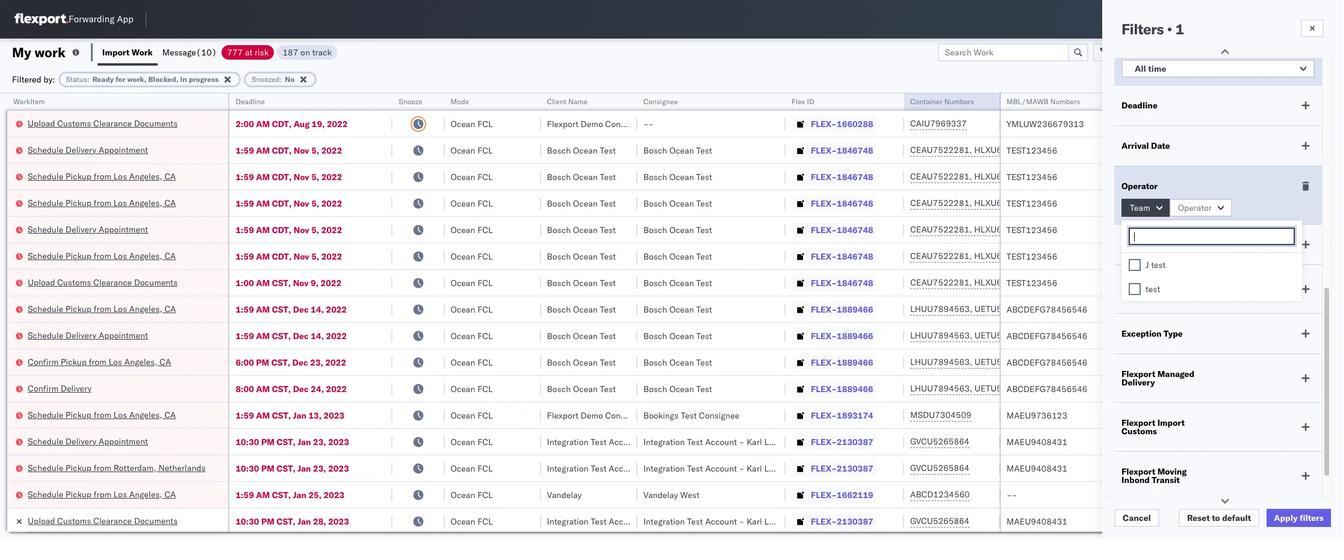 Task type: locate. For each thing, give the bounding box(es) containing it.
1 vertical spatial 1:59 am cst, dec 14, 2022
[[236, 330, 347, 341]]

work inside button
[[132, 47, 153, 58]]

0 vertical spatial upload customs clearance documents button
[[28, 117, 178, 130]]

9 am from the top
[[256, 330, 270, 341]]

7 am from the top
[[256, 277, 270, 288]]

6 fcl from the top
[[478, 251, 493, 262]]

schedule pickup from los angeles, ca for schedule pickup from los angeles, ca link related to 3rd schedule pickup from los angeles, ca button from the bottom
[[28, 303, 176, 314]]

gaurav jawla up the "operator" button
[[1192, 171, 1242, 182]]

0 horizontal spatial --
[[644, 118, 654, 129]]

delivery inside confirm delivery link
[[61, 383, 92, 394]]

0 vertical spatial upload customs clearance documents link
[[28, 117, 178, 129]]

maeu9408431
[[1007, 436, 1068, 447], [1007, 463, 1068, 474], [1007, 516, 1068, 527]]

1 hlxu8034992 from the top
[[1038, 145, 1097, 155]]

angeles, inside 'link'
[[124, 356, 157, 367]]

flexport import customs
[[1122, 417, 1185, 437]]

2 vertical spatial jawla
[[1222, 224, 1242, 235]]

flex- for fourth schedule pickup from los angeles, ca button from the bottom's schedule pickup from los angeles, ca link
[[811, 251, 837, 262]]

2 vertical spatial upload
[[28, 515, 55, 526]]

progress
[[189, 74, 219, 83]]

6 schedule pickup from los angeles, ca link from the top
[[28, 488, 176, 500]]

2 vertical spatial documents
[[134, 515, 178, 526]]

lhuu7894563, uetu5238478 for confirm delivery
[[911, 383, 1034, 394]]

schedule inside the schedule pickup from rotterdam, netherlands link
[[28, 462, 63, 473]]

file exception button
[[1119, 43, 1202, 61], [1119, 43, 1202, 61]]

0 horizontal spatial :
[[87, 74, 89, 83]]

1 vertical spatial upload customs clearance documents button
[[28, 276, 178, 289]]

los for sixth schedule pickup from los angeles, ca button
[[114, 489, 127, 500]]

2130387 up 1662119
[[837, 463, 874, 474]]

work
[[132, 47, 153, 58], [1122, 239, 1143, 250]]

upload customs clearance documents button for 2:00 am cdt, aug 19, 2022
[[28, 117, 178, 130]]

1 flex-1889466 from the top
[[811, 304, 874, 315]]

schedule pickup from los angeles, ca button
[[28, 170, 176, 183], [28, 197, 176, 210], [28, 250, 176, 263], [28, 303, 176, 316], [28, 409, 176, 422], [28, 488, 176, 501]]

9 flex- from the top
[[811, 330, 837, 341]]

flex-2130387 down flex-1893174
[[811, 436, 874, 447]]

1 1:59 from the top
[[236, 145, 254, 156]]

3 2130387 from the top
[[837, 516, 874, 527]]

1 14, from the top
[[311, 304, 324, 315]]

work
[[34, 44, 66, 61]]

operator right team button
[[1178, 202, 1212, 213]]

ymluw236679313
[[1007, 118, 1084, 129]]

hlxu6269489, for 2nd schedule pickup from los angeles, ca button from the top
[[975, 198, 1036, 208]]

6 ceau7522281, from the top
[[911, 277, 972, 288]]

operator button
[[1170, 199, 1233, 217]]

jan left 25,
[[293, 489, 307, 500]]

10:30 pm cst, jan 23, 2023 up 1:59 am cst, jan 25, 2023
[[236, 463, 349, 474]]

consignee button
[[638, 95, 774, 107]]

3 schedule pickup from los angeles, ca button from the top
[[28, 250, 176, 263]]

2 vertical spatial upload customs clearance documents link
[[28, 515, 178, 527]]

savant for abcdefg78456546
[[1220, 357, 1246, 368]]

0 vertical spatial 10:30 pm cst, jan 23, 2023
[[236, 436, 349, 447]]

5 1:59 am cdt, nov 5, 2022 from the top
[[236, 251, 342, 262]]

1 vertical spatial savant
[[1220, 357, 1246, 368]]

import work
[[102, 47, 153, 58]]

3 1889466 from the top
[[837, 357, 874, 368]]

5 schedule from the top
[[28, 250, 63, 261]]

1:59 am cst, dec 14, 2022 up the 6:00 pm cst, dec 23, 2022
[[236, 330, 347, 341]]

omkar for test123456
[[1192, 198, 1218, 209]]

hlxu6269489, for upload customs clearance documents button related to 1:00 am cst, nov 9, 2022
[[975, 277, 1036, 288]]

deadline
[[236, 97, 265, 106], [1122, 100, 1158, 111]]

pickup inside 'link'
[[61, 356, 87, 367]]

5 1846748 from the top
[[837, 251, 874, 262]]

gaurav for upload customs clearance documents
[[1192, 118, 1220, 129]]

4 abcdefg78456546 from the top
[[1007, 383, 1088, 394]]

4 flex-1846748 from the top
[[811, 224, 874, 235]]

2 vertical spatial 2130387
[[837, 516, 874, 527]]

1 vertical spatial confirm
[[28, 383, 58, 394]]

choi left origin
[[1230, 436, 1248, 447]]

flex- for confirm delivery link
[[811, 383, 837, 394]]

pm down 1:59 am cst, jan 13, 2023
[[261, 436, 275, 447]]

1 vertical spatial import
[[1158, 417, 1185, 428]]

1 vertical spatial agent
[[1322, 489, 1344, 500]]

1 confirm from the top
[[28, 356, 58, 367]]

vandelay west
[[644, 489, 700, 500]]

gaurav up the "operator" button
[[1192, 171, 1220, 182]]

12 fcl from the top
[[478, 410, 493, 421]]

23, up 24,
[[310, 357, 323, 368]]

0 vertical spatial gaurav
[[1192, 118, 1220, 129]]

2 vertical spatial 23,
[[313, 463, 326, 474]]

1 vertical spatial 10:30 pm cst, jan 23, 2023
[[236, 463, 349, 474]]

6 hlxu6269489, from the top
[[975, 277, 1036, 288]]

1:59 am cdt, nov 5, 2022
[[236, 145, 342, 156], [236, 171, 342, 182], [236, 198, 342, 209], [236, 224, 342, 235], [236, 251, 342, 262]]

0 vertical spatial flex-2130387
[[811, 436, 874, 447]]

: for status
[[87, 74, 89, 83]]

fcl for 1st schedule delivery appointment link from the top
[[478, 145, 493, 156]]

app
[[117, 14, 133, 25]]

0 vertical spatial maeu9408431
[[1007, 436, 1068, 447]]

confirm for confirm pickup from los angeles, ca
[[28, 356, 58, 367]]

4 5, from the top
[[311, 224, 319, 235]]

los
[[114, 171, 127, 182], [114, 197, 127, 208], [114, 250, 127, 261], [114, 303, 127, 314], [109, 356, 122, 367], [114, 409, 127, 420], [114, 489, 127, 500]]

client name
[[547, 97, 588, 106]]

clearance inside ready for customs clearance
[[1122, 288, 1163, 299]]

lhuu7894563, uetu5238478 for schedule delivery appointment
[[911, 330, 1034, 341]]

8 flex- from the top
[[811, 304, 837, 315]]

7 ocean fcl from the top
[[451, 277, 493, 288]]

1 vertical spatial demo
[[581, 410, 603, 421]]

ocean fcl
[[451, 118, 493, 129], [451, 145, 493, 156], [451, 171, 493, 182], [451, 198, 493, 209], [451, 224, 493, 235], [451, 251, 493, 262], [451, 277, 493, 288], [451, 304, 493, 315], [451, 330, 493, 341], [451, 357, 493, 368], [451, 383, 493, 394], [451, 410, 493, 421], [451, 436, 493, 447], [451, 463, 493, 474], [451, 489, 493, 500], [451, 516, 493, 527]]

agent up filters
[[1322, 489, 1344, 500]]

1889466 for confirm delivery
[[837, 383, 874, 394]]

0 vertical spatial gaurav jawla
[[1192, 118, 1242, 129]]

2 vertical spatial maeu9408431
[[1007, 516, 1068, 527]]

omkar savant for test123456
[[1192, 198, 1246, 209]]

1 numbers from the left
[[945, 97, 975, 106]]

9 resize handle column header from the left
[[1172, 93, 1186, 539]]

jawla up the "operator" button
[[1222, 171, 1242, 182]]

schedule delivery appointment
[[28, 144, 148, 155], [28, 224, 148, 235], [28, 330, 148, 341], [28, 436, 148, 447]]

1 upload customs clearance documents link from the top
[[28, 117, 178, 129]]

None text field
[[1133, 232, 1294, 242]]

14, up the 6:00 pm cst, dec 23, 2022
[[311, 330, 324, 341]]

schedule for 2nd schedule pickup from los angeles, ca button from the top
[[28, 197, 63, 208]]

apply filters button
[[1267, 509, 1332, 527]]

1 horizontal spatial numbers
[[1051, 97, 1081, 106]]

customs
[[57, 118, 91, 129], [57, 277, 91, 288], [1164, 279, 1200, 290], [1122, 426, 1158, 437], [57, 515, 91, 526]]

import inside flexport import customs
[[1158, 417, 1185, 428]]

2 5, from the top
[[311, 171, 319, 182]]

1 gaurav jawla from the top
[[1192, 118, 1242, 129]]

10:30 pm cst, jan 23, 2023 down 1:59 am cst, jan 13, 2023
[[236, 436, 349, 447]]

14, down 9,
[[311, 304, 324, 315]]

0 vertical spatial confirm
[[28, 356, 58, 367]]

1 vertical spatial ready
[[1122, 279, 1147, 290]]

1 flex- from the top
[[811, 118, 837, 129]]

1 horizontal spatial work
[[1122, 239, 1143, 250]]

1 5, from the top
[[311, 145, 319, 156]]

flex-1889466
[[811, 304, 874, 315], [811, 330, 874, 341], [811, 357, 874, 368], [811, 383, 874, 394]]

integration test account - karl lagerfeld down bookings
[[547, 436, 704, 447]]

cancel button
[[1115, 509, 1160, 527]]

2 vertical spatial gaurav jawla
[[1192, 224, 1242, 235]]

1 ceau7522281, from the top
[[911, 145, 972, 155]]

savant for test123456
[[1220, 198, 1246, 209]]

angeles, for 2nd schedule pickup from los angeles, ca button from the top
[[129, 197, 162, 208]]

flex id button
[[786, 95, 893, 107]]

9,
[[311, 277, 319, 288]]

ceau7522281, hlxu6269489, hlxu8034992 for 2nd schedule delivery appointment button
[[911, 224, 1097, 235]]

schedule for 3rd schedule pickup from los angeles, ca button from the bottom
[[28, 303, 63, 314]]

maeu9736123
[[1007, 410, 1068, 421]]

flex-2130387 up flex-1662119
[[811, 463, 874, 474]]

1 horizontal spatial :
[[280, 74, 282, 83]]

1 vertical spatial --
[[1007, 489, 1017, 500]]

arrival date
[[1122, 140, 1171, 151]]

schedule pickup from los angeles, ca link for 5th schedule pickup from los angeles, ca button from the top of the page
[[28, 409, 176, 421]]

choi up 'default' in the bottom right of the page
[[1230, 489, 1248, 500]]

None checkbox
[[1129, 283, 1141, 295]]

omkar right team button
[[1192, 198, 1218, 209]]

0 horizontal spatial numbers
[[945, 97, 975, 106]]

11 schedule from the top
[[28, 489, 63, 500]]

ready
[[92, 74, 114, 83], [1122, 279, 1147, 290]]

1:59 for schedule pickup from los angeles, ca link associated with sixth schedule pickup from los angeles, ca button
[[236, 489, 254, 500]]

2130387 down 1893174
[[837, 436, 874, 447]]

0 vertical spatial work
[[132, 47, 153, 58]]

1 vertical spatial 23,
[[313, 436, 326, 447]]

dec down the 1:00 am cst, nov 9, 2022
[[293, 304, 309, 315]]

1 vertical spatial gaurav jawla
[[1192, 171, 1242, 182]]

1 vertical spatial gaurav
[[1192, 171, 1220, 182]]

deadline down 'all'
[[1122, 100, 1158, 111]]

1 horizontal spatial import
[[1158, 417, 1185, 428]]

0 horizontal spatial import
[[102, 47, 130, 58]]

flexport inside flexport moving inbond transit
[[1122, 466, 1156, 477]]

vandelay for vandelay
[[547, 489, 582, 500]]

clearance for upload customs clearance documents link for 1:00 am cst, nov 9, 2022
[[93, 277, 132, 288]]

2 schedule delivery appointment link from the top
[[28, 223, 148, 235]]

from
[[94, 171, 111, 182], [94, 197, 111, 208], [94, 250, 111, 261], [94, 303, 111, 314], [89, 356, 106, 367], [94, 409, 111, 420], [94, 462, 111, 473], [94, 489, 111, 500]]

2 vertical spatial gaurav
[[1192, 224, 1220, 235]]

work item type
[[1122, 239, 1184, 250]]

pm up 1:59 am cst, jan 25, 2023
[[261, 463, 275, 474]]

10 flex- from the top
[[811, 357, 837, 368]]

777 at risk
[[227, 47, 269, 58]]

schedule for fourth schedule delivery appointment button from the bottom
[[28, 144, 63, 155]]

0 vertical spatial documents
[[134, 118, 178, 129]]

los for confirm pickup from los angeles, ca button
[[109, 356, 122, 367]]

list box containing j test
[[1122, 253, 1303, 301]]

flexport inside flexport managed delivery
[[1122, 369, 1156, 379]]

10:30 down 1:59 am cst, jan 13, 2023
[[236, 436, 259, 447]]

0 horizontal spatial deadline
[[236, 97, 265, 106]]

:
[[87, 74, 89, 83], [280, 74, 282, 83]]

flex-1662119 button
[[792, 486, 876, 503], [792, 486, 876, 503]]

demo for -
[[581, 118, 603, 129]]

actions
[[1290, 97, 1315, 106]]

1 upload customs clearance documents from the top
[[28, 118, 178, 129]]

4 lhuu7894563, from the top
[[911, 383, 973, 394]]

confirm for confirm delivery
[[28, 383, 58, 394]]

cst, up the 6:00 pm cst, dec 23, 2022
[[272, 330, 291, 341]]

777
[[227, 47, 243, 58]]

1 vertical spatial 10:30
[[236, 463, 259, 474]]

0 vertical spatial upload customs clearance documents
[[28, 118, 178, 129]]

1 horizontal spatial --
[[1007, 489, 1017, 500]]

1 lhuu7894563, uetu5238478 from the top
[[911, 304, 1034, 314]]

10:30 up 1:59 am cst, jan 25, 2023
[[236, 463, 259, 474]]

deadline up '2:00'
[[236, 97, 265, 106]]

schedule for 1st schedule delivery appointment button from the bottom of the page
[[28, 436, 63, 447]]

1 vertical spatial 2130387
[[837, 463, 874, 474]]

gaurav down the "operator" button
[[1192, 224, 1220, 235]]

4 ceau7522281, from the top
[[911, 224, 972, 235]]

12 am from the top
[[256, 489, 270, 500]]

1:59 am cst, dec 14, 2022 down the 1:00 am cst, nov 9, 2022
[[236, 304, 347, 315]]

flex-1889466 for schedule pickup from los angeles, ca
[[811, 304, 874, 315]]

pickup
[[66, 171, 92, 182], [66, 197, 92, 208], [66, 250, 92, 261], [66, 303, 92, 314], [61, 356, 87, 367], [66, 409, 92, 420], [66, 462, 92, 473], [66, 489, 92, 500]]

omkar up the managed
[[1192, 357, 1218, 368]]

cdt, for 2nd schedule pickup from los angeles, ca button from the top
[[272, 198, 292, 209]]

1:59 for 1st schedule delivery appointment link from the top
[[236, 145, 254, 156]]

numbers up ymluw236679313
[[1051, 97, 1081, 106]]

type right item
[[1165, 239, 1184, 250]]

0 vertical spatial 1:59 am cst, dec 14, 2022
[[236, 304, 347, 315]]

jan
[[293, 410, 307, 421], [298, 436, 311, 447], [298, 463, 311, 474], [293, 489, 307, 500], [298, 516, 311, 527]]

flex-1662119
[[811, 489, 874, 500]]

0 horizontal spatial work
[[132, 47, 153, 58]]

flex-1660288
[[811, 118, 874, 129]]

schedule pickup from los angeles, ca for fourth schedule pickup from los angeles, ca button from the bottom's schedule pickup from los angeles, ca link
[[28, 250, 176, 261]]

: for snoozed
[[280, 74, 282, 83]]

1 vertical spatial documents
[[134, 277, 178, 288]]

import up for
[[102, 47, 130, 58]]

gvcu5265864 down abcd1234560
[[911, 516, 970, 526]]

dec left 24,
[[293, 383, 309, 394]]

7 1:59 from the top
[[236, 330, 254, 341]]

0 vertical spatial choi
[[1230, 436, 1248, 447]]

0 vertical spatial jawla
[[1222, 118, 1242, 129]]

1 abcdefg78456546 from the top
[[1007, 304, 1088, 315]]

2 omkar from the top
[[1192, 357, 1218, 368]]

0 vertical spatial --
[[644, 118, 654, 129]]

uetu5238478 for confirm delivery
[[975, 383, 1034, 394]]

3 hlxu6269489, from the top
[[975, 198, 1036, 208]]

flex-1889466 for schedule delivery appointment
[[811, 330, 874, 341]]

1 documents from the top
[[134, 118, 178, 129]]

1846748 for fourth schedule delivery appointment button from the bottom
[[837, 145, 874, 156]]

2 flex- from the top
[[811, 145, 837, 156]]

filters • 1
[[1122, 20, 1185, 38]]

1 vertical spatial 14,
[[311, 330, 324, 341]]

1 vertical spatial operator
[[1178, 202, 1212, 213]]

list box
[[1122, 253, 1303, 301]]

1 horizontal spatial ready
[[1122, 279, 1147, 290]]

1 horizontal spatial operator
[[1178, 202, 1212, 213]]

5 test123456 from the top
[[1007, 251, 1058, 262]]

1662119
[[837, 489, 874, 500]]

0 vertical spatial gvcu5265864
[[911, 436, 970, 447]]

1 vertical spatial flex-2130387
[[811, 463, 874, 474]]

8 resize handle column header from the left
[[987, 93, 1001, 539]]

import inside button
[[102, 47, 130, 58]]

1:59 for fourth schedule pickup from los angeles, ca button from the bottom's schedule pickup from los angeles, ca link
[[236, 251, 254, 262]]

agent
[[1301, 436, 1323, 447], [1322, 489, 1344, 500]]

2 savant from the top
[[1220, 357, 1246, 368]]

0 vertical spatial flexport demo consignee
[[547, 118, 646, 129]]

angeles, for 3rd schedule pickup from los angeles, ca button from the bottom
[[129, 303, 162, 314]]

jan up 25,
[[298, 463, 311, 474]]

numbers up caiu7969337
[[945, 97, 975, 106]]

deadline button
[[230, 95, 381, 107]]

confirm pickup from los angeles, ca
[[28, 356, 171, 367]]

jan left "28,"
[[298, 516, 311, 527]]

2:00 am cdt, aug 19, 2022
[[236, 118, 348, 129]]

1846748
[[837, 145, 874, 156], [837, 171, 874, 182], [837, 198, 874, 209], [837, 224, 874, 235], [837, 251, 874, 262], [837, 277, 874, 288]]

0 vertical spatial ready
[[92, 74, 114, 83]]

2 vertical spatial upload customs clearance documents
[[28, 515, 178, 526]]

6 cdt, from the top
[[272, 251, 292, 262]]

0 vertical spatial 2130387
[[837, 436, 874, 447]]

0 vertical spatial test
[[1152, 260, 1166, 270]]

23, up 25,
[[313, 463, 326, 474]]

work left item
[[1122, 239, 1143, 250]]

6 test123456 from the top
[[1007, 277, 1058, 288]]

0 vertical spatial upload
[[28, 118, 55, 129]]

1 vertical spatial maeu9408431
[[1007, 463, 1068, 474]]

2022 for confirm delivery button
[[326, 383, 347, 394]]

my work
[[12, 44, 66, 61]]

type right exception
[[1164, 328, 1183, 339]]

jan down "13,"
[[298, 436, 311, 447]]

1846748 for 2nd schedule delivery appointment button
[[837, 224, 874, 235]]

1 vertical spatial gvcu5265864
[[911, 463, 970, 473]]

schedule pickup from los angeles, ca link for 2nd schedule pickup from los angeles, ca button from the top
[[28, 197, 176, 209]]

2 ceau7522281, hlxu6269489, hlxu8034992 from the top
[[911, 171, 1097, 182]]

1 vertical spatial flexport demo consignee
[[547, 410, 646, 421]]

jaehyung up to
[[1192, 489, 1228, 500]]

flex id
[[792, 97, 815, 106]]

netherlands
[[159, 462, 206, 473]]

jawla for schedule delivery appointment
[[1222, 224, 1242, 235]]

0 vertical spatial type
[[1165, 239, 1184, 250]]

1 omkar from the top
[[1192, 198, 1218, 209]]

jaehyung right flexport import customs
[[1192, 436, 1228, 447]]

0 vertical spatial 10:30
[[236, 436, 259, 447]]

0 vertical spatial savant
[[1220, 198, 1246, 209]]

integration test account - karl lagerfeld up vandelay west
[[547, 463, 704, 474]]

confirm inside 'link'
[[28, 356, 58, 367]]

2022 for 3rd schedule delivery appointment button from the top
[[326, 330, 347, 341]]

1 horizontal spatial vandelay
[[644, 489, 678, 500]]

jawla down the "operator" button
[[1222, 224, 1242, 235]]

5, for schedule pickup from los angeles, ca link related to 2nd schedule pickup from los angeles, ca button from the top
[[311, 198, 319, 209]]

0 vertical spatial 14,
[[311, 304, 324, 315]]

1 vertical spatial jawla
[[1222, 171, 1242, 182]]

2130387 down 1662119
[[837, 516, 874, 527]]

2 numbers from the left
[[1051, 97, 1081, 106]]

4 ceau7522281, hlxu6269489, hlxu8034992 from the top
[[911, 224, 1097, 235]]

lagerfeld
[[668, 436, 704, 447], [765, 436, 800, 447], [668, 463, 704, 474], [765, 463, 800, 474], [668, 516, 704, 527], [765, 516, 800, 527]]

2 upload customs clearance documents button from the top
[[28, 276, 178, 289]]

documents
[[134, 118, 178, 129], [134, 277, 178, 288], [134, 515, 178, 526]]

managed
[[1158, 369, 1195, 379]]

gaurav jawla down all time button
[[1192, 118, 1242, 129]]

jawla down all time button
[[1222, 118, 1242, 129]]

0 vertical spatial jaehyung
[[1192, 436, 1228, 447]]

4 schedule pickup from los angeles, ca from the top
[[28, 303, 176, 314]]

cst, down 1:59 am cst, jan 13, 2023
[[277, 436, 296, 447]]

0 vertical spatial agent
[[1301, 436, 1323, 447]]

resize handle column header for client name button
[[623, 93, 638, 539]]

1 vertical spatial omkar savant
[[1192, 357, 1246, 368]]

1:59 for 2nd schedule delivery appointment link from the bottom of the page
[[236, 330, 254, 341]]

14, for schedule pickup from los angeles, ca
[[311, 304, 324, 315]]

2023 down 1:59 am cst, jan 13, 2023
[[328, 436, 349, 447]]

schedule pickup from los angeles, ca for schedule pickup from los angeles, ca link related to 2nd schedule pickup from los angeles, ca button from the top
[[28, 197, 176, 208]]

: up 'workitem' button
[[87, 74, 89, 83]]

4 cdt, from the top
[[272, 198, 292, 209]]

5,
[[311, 145, 319, 156], [311, 171, 319, 182], [311, 198, 319, 209], [311, 224, 319, 235], [311, 251, 319, 262]]

from inside 'link'
[[89, 356, 106, 367]]

upload customs clearance documents link for 1:00 am cst, nov 9, 2022
[[28, 276, 178, 288]]

0 vertical spatial import
[[102, 47, 130, 58]]

0 vertical spatial omkar
[[1192, 198, 1218, 209]]

schedule for 3rd schedule delivery appointment button from the top
[[28, 330, 63, 341]]

flex- for the confirm pickup from los angeles, ca 'link'
[[811, 357, 837, 368]]

dec
[[293, 304, 309, 315], [293, 330, 309, 341], [292, 357, 308, 368], [293, 383, 309, 394]]

gaurav jawla down the "operator" button
[[1192, 224, 1242, 235]]

ocean
[[451, 118, 476, 129], [451, 145, 476, 156], [573, 145, 598, 156], [670, 145, 694, 156], [451, 171, 476, 182], [573, 171, 598, 182], [670, 171, 694, 182], [451, 198, 476, 209], [573, 198, 598, 209], [670, 198, 694, 209], [451, 224, 476, 235], [573, 224, 598, 235], [670, 224, 694, 235], [451, 251, 476, 262], [573, 251, 598, 262], [670, 251, 694, 262], [451, 277, 476, 288], [573, 277, 598, 288], [670, 277, 694, 288], [451, 304, 476, 315], [573, 304, 598, 315], [670, 304, 694, 315], [451, 330, 476, 341], [573, 330, 598, 341], [670, 330, 694, 341], [451, 357, 476, 368], [573, 357, 598, 368], [670, 357, 694, 368], [451, 383, 476, 394], [573, 383, 598, 394], [670, 383, 694, 394], [451, 410, 476, 421], [451, 436, 476, 447], [451, 463, 476, 474], [451, 489, 476, 500], [451, 516, 476, 527]]

los for 5th schedule pickup from los angeles, ca button from the top of the page
[[114, 409, 127, 420]]

0 horizontal spatial vandelay
[[547, 489, 582, 500]]

23, for confirm pickup from los angeles, ca
[[310, 357, 323, 368]]

schedule pickup from rotterdam, netherlands link
[[28, 462, 206, 474]]

2 flex-1889466 from the top
[[811, 330, 874, 341]]

9 1:59 from the top
[[236, 489, 254, 500]]

resize handle column header
[[214, 93, 229, 539], [378, 93, 393, 539], [430, 93, 445, 539], [527, 93, 541, 539], [623, 93, 638, 539], [771, 93, 786, 539], [890, 93, 905, 539], [987, 93, 1001, 539], [1172, 93, 1186, 539], [1268, 93, 1283, 539], [1313, 93, 1327, 539]]

import down flexport managed delivery
[[1158, 417, 1185, 428]]

account
[[609, 436, 641, 447], [705, 436, 737, 447], [609, 463, 641, 474], [705, 463, 737, 474], [609, 516, 641, 527], [705, 516, 737, 527]]

1 vertical spatial omkar
[[1192, 357, 1218, 368]]

8 1:59 from the top
[[236, 410, 254, 421]]

test right j
[[1152, 260, 1166, 270]]

1 vertical spatial upload customs clearance documents
[[28, 277, 178, 288]]

delivery
[[66, 144, 96, 155], [66, 224, 96, 235], [66, 330, 96, 341], [1122, 377, 1155, 388], [61, 383, 92, 394], [66, 436, 96, 447]]

flexport
[[547, 118, 579, 129], [1122, 369, 1156, 379], [547, 410, 579, 421], [1122, 417, 1156, 428], [1122, 466, 1156, 477]]

upload
[[28, 118, 55, 129], [28, 277, 55, 288], [28, 515, 55, 526]]

ceau7522281, for 1st schedule delivery appointment link from the top
[[911, 145, 972, 155]]

gaurav down all time button
[[1192, 118, 1220, 129]]

6 1:59 from the top
[[236, 304, 254, 315]]

clearance for upload customs clearance documents link corresponding to 2:00 am cdt, aug 19, 2022
[[93, 118, 132, 129]]

gvcu5265864 up abcd1234560
[[911, 463, 970, 473]]

jawla for upload customs clearance documents
[[1222, 118, 1242, 129]]

23, down "13,"
[[313, 436, 326, 447]]

1:59
[[236, 145, 254, 156], [236, 171, 254, 182], [236, 198, 254, 209], [236, 224, 254, 235], [236, 251, 254, 262], [236, 304, 254, 315], [236, 330, 254, 341], [236, 410, 254, 421], [236, 489, 254, 500]]

mbl/mawb numbers button
[[1001, 95, 1174, 107]]

jan left "13,"
[[293, 410, 307, 421]]

savant
[[1220, 198, 1246, 209], [1220, 357, 1246, 368]]

25,
[[309, 489, 322, 500]]

flex-1889466 button
[[792, 301, 876, 318], [792, 301, 876, 318], [792, 327, 876, 344], [792, 327, 876, 344], [792, 354, 876, 371], [792, 354, 876, 371], [792, 380, 876, 397], [792, 380, 876, 397]]

from for schedule pickup from los angeles, ca link related to 2nd schedule pickup from los angeles, ca button from the top
[[94, 197, 111, 208]]

test down j test
[[1146, 284, 1161, 295]]

dec up 8:00 am cst, dec 24, 2022
[[292, 357, 308, 368]]

risk
[[255, 47, 269, 58]]

schedule for first schedule pickup from los angeles, ca button
[[28, 171, 63, 182]]

5 ceau7522281, hlxu6269489, hlxu8034992 from the top
[[911, 251, 1097, 261]]

nov
[[294, 145, 309, 156], [294, 171, 309, 182], [294, 198, 309, 209], [294, 224, 309, 235], [294, 251, 309, 262], [293, 277, 309, 288]]

at
[[245, 47, 253, 58]]

from for schedule pickup from los angeles, ca link associated with sixth schedule pickup from los angeles, ca button
[[94, 489, 111, 500]]

10:30 pm cst, jan 28, 2023
[[236, 516, 349, 527]]

pm down 1:59 am cst, jan 25, 2023
[[261, 516, 275, 527]]

demo for bookings
[[581, 410, 603, 421]]

1 schedule delivery appointment from the top
[[28, 144, 148, 155]]

bookings
[[644, 410, 679, 421]]

0 vertical spatial 23,
[[310, 357, 323, 368]]

3 flex-1889466 from the top
[[811, 357, 874, 368]]

abcdefg78456546 for schedule pickup from los angeles, ca
[[1007, 304, 1088, 315]]

1 vertical spatial choi
[[1230, 489, 1248, 500]]

2022 for 3rd schedule pickup from los angeles, ca button from the bottom
[[326, 304, 347, 315]]

1 savant from the top
[[1220, 198, 1246, 209]]

2 gvcu5265864 from the top
[[911, 463, 970, 473]]

date
[[1152, 140, 1171, 151]]

delivery for 4th schedule delivery appointment link from the top
[[66, 436, 96, 447]]

1660288
[[837, 118, 874, 129]]

1 vertical spatial upload
[[28, 277, 55, 288]]

5 1:59 from the top
[[236, 251, 254, 262]]

reset to default button
[[1179, 509, 1260, 527]]

10:30 pm cst, jan 23, 2023
[[236, 436, 349, 447], [236, 463, 349, 474]]

2023 right "28,"
[[328, 516, 349, 527]]

10 schedule from the top
[[28, 462, 63, 473]]

schedule pickup from los angeles, ca link
[[28, 170, 176, 182], [28, 197, 176, 209], [28, 250, 176, 262], [28, 303, 176, 315], [28, 409, 176, 421], [28, 488, 176, 500]]

1:59 am cdt, nov 5, 2022 for 3rd schedule delivery appointment link from the bottom of the page
[[236, 224, 342, 235]]

dec for schedule pickup from los angeles, ca
[[293, 304, 309, 315]]

None checkbox
[[1129, 259, 1141, 271]]

2022
[[327, 118, 348, 129], [321, 145, 342, 156], [321, 171, 342, 182], [321, 198, 342, 209], [321, 224, 342, 235], [321, 251, 342, 262], [321, 277, 342, 288], [326, 304, 347, 315], [326, 330, 347, 341], [325, 357, 346, 368], [326, 383, 347, 394]]

dec up the 6:00 pm cst, dec 23, 2022
[[293, 330, 309, 341]]

agent right origin
[[1301, 436, 1323, 447]]

1 vertical spatial upload customs clearance documents link
[[28, 276, 178, 288]]

--
[[644, 118, 654, 129], [1007, 489, 1017, 500]]

agent for jaehyung choi - test destination agent
[[1322, 489, 1344, 500]]

10:30
[[236, 436, 259, 447], [236, 463, 259, 474], [236, 516, 259, 527]]

work up status : ready for work, blocked, in progress
[[132, 47, 153, 58]]

1 : from the left
[[87, 74, 89, 83]]

nov for 2nd schedule delivery appointment button
[[294, 224, 309, 235]]

gaurav jawla
[[1192, 118, 1242, 129], [1192, 171, 1242, 182], [1192, 224, 1242, 235]]

3 fcl from the top
[[478, 171, 493, 182]]

0 vertical spatial operator
[[1122, 181, 1158, 192]]

0 vertical spatial omkar savant
[[1192, 198, 1246, 209]]

message
[[162, 47, 196, 58]]

0 vertical spatial demo
[[581, 118, 603, 129]]

2 schedule from the top
[[28, 171, 63, 182]]

upload customs clearance documents button
[[28, 117, 178, 130], [28, 276, 178, 289]]

batch action
[[1276, 47, 1328, 58]]

delivery inside flexport managed delivery
[[1122, 377, 1155, 388]]

gvcu5265864 down msdu7304509
[[911, 436, 970, 447]]

2 vertical spatial flex-2130387
[[811, 516, 874, 527]]

: left no
[[280, 74, 282, 83]]

documents for 2:00
[[134, 118, 178, 129]]

3 ceau7522281, from the top
[[911, 198, 972, 208]]

exception
[[1154, 47, 1194, 58]]

delivery for 2nd schedule delivery appointment link from the bottom of the page
[[66, 330, 96, 341]]

from for schedule pickup from los angeles, ca link related to 3rd schedule pickup from los angeles, ca button from the bottom
[[94, 303, 111, 314]]

los inside 'link'
[[109, 356, 122, 367]]

caiu7969337
[[911, 118, 967, 129]]

1 vertical spatial jaehyung
[[1192, 489, 1228, 500]]

2 vertical spatial gvcu5265864
[[911, 516, 970, 526]]

operator up team
[[1122, 181, 1158, 192]]

jaehyung for jaehyung choi - test destination agent
[[1192, 489, 1228, 500]]

flex- for upload customs clearance documents link for 1:00 am cst, nov 9, 2022
[[811, 277, 837, 288]]

nov for upload customs clearance documents button related to 1:00 am cst, nov 9, 2022
[[293, 277, 309, 288]]

3 gaurav from the top
[[1192, 224, 1220, 235]]

1 appointment from the top
[[99, 144, 148, 155]]

2 upload customs clearance documents from the top
[[28, 277, 178, 288]]

mode button
[[445, 95, 529, 107]]

4 hlxu8034992 from the top
[[1038, 224, 1097, 235]]

2 vertical spatial 10:30
[[236, 516, 259, 527]]

nov for fourth schedule pickup from los angeles, ca button from the bottom
[[294, 251, 309, 262]]

flex-2130387 down flex-1662119
[[811, 516, 874, 527]]

hlxu8034992 for 2nd schedule delivery appointment button
[[1038, 224, 1097, 235]]

fcl for the schedule pickup from rotterdam, netherlands link
[[478, 463, 493, 474]]

10:30 down 1:59 am cst, jan 25, 2023
[[236, 516, 259, 527]]



Task type: vqa. For each thing, say whether or not it's contained in the screenshot.


Task type: describe. For each thing, give the bounding box(es) containing it.
187 on track
[[283, 47, 332, 58]]

4 am from the top
[[256, 198, 270, 209]]

cdt, for 2nd schedule delivery appointment button
[[272, 224, 292, 235]]

flex-1889466 for confirm pickup from los angeles, ca
[[811, 357, 874, 368]]

6:00
[[236, 357, 254, 368]]

1 schedule delivery appointment link from the top
[[28, 144, 148, 156]]

3 ocean fcl from the top
[[451, 171, 493, 182]]

delivery for 1st schedule delivery appointment link from the top
[[66, 144, 96, 155]]

3 schedule delivery appointment from the top
[[28, 330, 148, 341]]

flex- for schedule pickup from los angeles, ca link related to 2nd schedule pickup from los angeles, ca button from the top
[[811, 198, 837, 209]]

2023 up 1:59 am cst, jan 25, 2023
[[328, 463, 349, 474]]

pm right 6:00
[[256, 357, 269, 368]]

vandelay for vandelay west
[[644, 489, 678, 500]]

uetu5238478 for schedule delivery appointment
[[975, 330, 1034, 341]]

10 am from the top
[[256, 383, 270, 394]]

4 ocean fcl from the top
[[451, 198, 493, 209]]

6 1846748 from the top
[[837, 277, 874, 288]]

operator inside button
[[1178, 202, 1212, 213]]

19,
[[312, 118, 325, 129]]

2 schedule delivery appointment button from the top
[[28, 223, 148, 236]]

6 ocean fcl from the top
[[451, 251, 493, 262]]

by:
[[44, 74, 55, 85]]

8 ocean fcl from the top
[[451, 304, 493, 315]]

2 1:59 from the top
[[236, 171, 254, 182]]

10 ocean fcl from the top
[[451, 357, 493, 368]]

deadline inside button
[[236, 97, 265, 106]]

upload for 1:00 am cst, nov 9, 2022
[[28, 277, 55, 288]]

team button
[[1122, 199, 1171, 217]]

2023 right "13,"
[[324, 410, 345, 421]]

28,
[[313, 516, 326, 527]]

1889466 for schedule pickup from los angeles, ca
[[837, 304, 874, 315]]

2 10:30 pm cst, jan 23, 2023 from the top
[[236, 463, 349, 474]]

11 ocean fcl from the top
[[451, 383, 493, 394]]

187
[[283, 47, 298, 58]]

2023 right 25,
[[324, 489, 345, 500]]

3 upload customs clearance documents from the top
[[28, 515, 178, 526]]

all time button
[[1122, 60, 1315, 78]]

flexport managed delivery
[[1122, 369, 1195, 388]]

for
[[116, 74, 125, 83]]

reset to default
[[1188, 513, 1252, 523]]

filtered
[[12, 74, 41, 85]]

action
[[1301, 47, 1328, 58]]

11 am from the top
[[256, 410, 270, 421]]

2 flex-1846748 from the top
[[811, 171, 874, 182]]

transit
[[1152, 475, 1180, 485]]

upload customs clearance documents button for 1:00 am cst, nov 9, 2022
[[28, 276, 178, 289]]

dec for schedule delivery appointment
[[293, 330, 309, 341]]

5, for 1st schedule delivery appointment link from the top
[[311, 145, 319, 156]]

filters
[[1122, 20, 1164, 38]]

2 gaurav jawla from the top
[[1192, 171, 1242, 182]]

id
[[807, 97, 815, 106]]

4 schedule delivery appointment link from the top
[[28, 435, 148, 447]]

schedule pickup from los angeles, ca link for first schedule pickup from los angeles, ca button
[[28, 170, 176, 182]]

in
[[180, 74, 187, 83]]

1:00
[[236, 277, 254, 288]]

1 schedule pickup from los angeles, ca button from the top
[[28, 170, 176, 183]]

upload customs clearance documents link for 2:00 am cdt, aug 19, 2022
[[28, 117, 178, 129]]

2 2130387 from the top
[[837, 463, 874, 474]]

flex- for 2nd schedule delivery appointment link from the bottom of the page
[[811, 330, 837, 341]]

none checkbox inside list box
[[1129, 283, 1141, 295]]

jaehyung choi - test destination agent
[[1192, 489, 1344, 500]]

flex- for schedule pickup from los angeles, ca link associated with sixth schedule pickup from los angeles, ca button
[[811, 489, 837, 500]]

angeles, for first schedule pickup from los angeles, ca button
[[129, 171, 162, 182]]

test123456 for schedule pickup from los angeles, ca link related to 2nd schedule pickup from los angeles, ca button from the top
[[1007, 198, 1058, 209]]

no
[[285, 74, 295, 83]]

16 flex- from the top
[[811, 516, 837, 527]]

upload customs clearance documents for 1:00 am cst, nov 9, 2022
[[28, 277, 178, 288]]

upload for 2:00 am cdt, aug 19, 2022
[[28, 118, 55, 129]]

lhuu7894563, for schedule delivery appointment
[[911, 330, 973, 341]]

mbl/mawb
[[1007, 97, 1049, 106]]

fcl for 3rd schedule delivery appointment link from the bottom of the page
[[478, 224, 493, 235]]

2 ceau7522281, from the top
[[911, 171, 972, 182]]

schedule for 5th schedule pickup from los angeles, ca button from the top of the page
[[28, 409, 63, 420]]

2 ocean fcl from the top
[[451, 145, 493, 156]]

16 ocean fcl from the top
[[451, 516, 493, 527]]

my
[[12, 44, 31, 61]]

cst, up 1:59 am cst, jan 13, 2023
[[272, 383, 291, 394]]

3 flex- from the top
[[811, 171, 837, 182]]

nov for fourth schedule delivery appointment button from the bottom
[[294, 145, 309, 156]]

1:59 am cdt, nov 5, 2022 for fourth schedule pickup from los angeles, ca button from the bottom's schedule pickup from los angeles, ca link
[[236, 251, 342, 262]]

to
[[1212, 513, 1221, 523]]

3 flex-1846748 from the top
[[811, 198, 874, 209]]

j test
[[1146, 260, 1166, 270]]

customs inside ready for customs clearance
[[1164, 279, 1200, 290]]

reset
[[1188, 513, 1210, 523]]

documents for 1:00
[[134, 277, 178, 288]]

test123456 for 3rd schedule delivery appointment link from the bottom of the page
[[1007, 224, 1058, 235]]

resize handle column header for flex id button
[[890, 93, 905, 539]]

9 ocean fcl from the top
[[451, 330, 493, 341]]

schedule for fourth schedule pickup from los angeles, ca button from the bottom
[[28, 250, 63, 261]]

cst, down 1:59 am cst, jan 25, 2023
[[277, 516, 296, 527]]

cdt, for fourth schedule delivery appointment button from the bottom
[[272, 145, 292, 156]]

16 fcl from the top
[[478, 516, 493, 527]]

mode
[[451, 97, 469, 106]]

flex- for the schedule pickup from rotterdam, netherlands link
[[811, 463, 837, 474]]

cst, up 1:59 am cst, jan 25, 2023
[[277, 463, 296, 474]]

flexport moving inbond transit
[[1122, 466, 1187, 485]]

15 ocean fcl from the top
[[451, 489, 493, 500]]

8:00
[[236, 383, 254, 394]]

filtered by:
[[12, 74, 55, 85]]

Search Work text field
[[938, 43, 1069, 61]]

moving
[[1158, 466, 1187, 477]]

6 am from the top
[[256, 251, 270, 262]]

3 schedule delivery appointment button from the top
[[28, 329, 148, 342]]

1 cdt, from the top
[[272, 118, 292, 129]]

13,
[[309, 410, 322, 421]]

import work button
[[97, 39, 158, 66]]

confirm delivery link
[[28, 382, 92, 394]]

default
[[1223, 513, 1252, 523]]

3 am from the top
[[256, 171, 270, 182]]

los for 2nd schedule pickup from los angeles, ca button from the top
[[114, 197, 127, 208]]

uetu5238478 for schedule pickup from los angeles, ca
[[975, 304, 1034, 314]]

1 2130387 from the top
[[837, 436, 874, 447]]

6 hlxu8034992 from the top
[[1038, 277, 1097, 288]]

Search Shipments (/) text field
[[1113, 10, 1229, 28]]

•
[[1167, 20, 1173, 38]]

resize handle column header for mode button
[[527, 93, 541, 539]]

exception type
[[1122, 328, 1183, 339]]

fcl for fourth schedule pickup from los angeles, ca button from the bottom's schedule pickup from los angeles, ca link
[[478, 251, 493, 262]]

3 flex-2130387 from the top
[[811, 516, 874, 527]]

integration test account - karl lagerfeld down vandelay west
[[547, 516, 704, 527]]

24,
[[311, 383, 324, 394]]

from for the confirm pickup from los angeles, ca 'link'
[[89, 356, 106, 367]]

6 flex-1846748 from the top
[[811, 277, 874, 288]]

1 ocean fcl from the top
[[451, 118, 493, 129]]

los for fourth schedule pickup from los angeles, ca button from the bottom
[[114, 250, 127, 261]]

ceau7522281, hlxu6269489, hlxu8034992 for 2nd schedule pickup from los angeles, ca button from the top
[[911, 198, 1097, 208]]

lhuu7894563, uetu5238478 for schedule pickup from los angeles, ca
[[911, 304, 1034, 314]]

13 flex- from the top
[[811, 436, 837, 447]]

forwarding app
[[69, 14, 133, 25]]

appointment for 3rd schedule delivery appointment link from the bottom of the page
[[99, 224, 148, 235]]

3 upload customs clearance documents link from the top
[[28, 515, 178, 527]]

dec for confirm delivery
[[293, 383, 309, 394]]

flex-1893174
[[811, 410, 874, 421]]

flex-1889466 for confirm delivery
[[811, 383, 874, 394]]

schedule pickup from rotterdam, netherlands button
[[28, 462, 206, 475]]

all time
[[1135, 63, 1167, 74]]

14 ocean fcl from the top
[[451, 463, 493, 474]]

6 ceau7522281, hlxu6269489, hlxu8034992 from the top
[[911, 277, 1097, 288]]

1846748 for 2nd schedule pickup from los angeles, ca button from the top
[[837, 198, 874, 209]]

1 10:30 from the top
[[236, 436, 259, 447]]

integration test account - karl lagerfeld down bookings test consignee
[[644, 436, 800, 447]]

name
[[569, 97, 588, 106]]

snooze
[[399, 97, 423, 106]]

8 am from the top
[[256, 304, 270, 315]]

2 schedule delivery appointment from the top
[[28, 224, 148, 235]]

2 schedule pickup from los angeles, ca button from the top
[[28, 197, 176, 210]]

4 schedule pickup from los angeles, ca button from the top
[[28, 303, 176, 316]]

1 vertical spatial type
[[1164, 328, 1183, 339]]

cst, left 9,
[[272, 277, 291, 288]]

consignee inside button
[[644, 97, 678, 106]]

confirm delivery button
[[28, 382, 92, 395]]

integration test account - karl lagerfeld up west
[[644, 463, 800, 474]]

appointment for 1st schedule delivery appointment link from the top
[[99, 144, 148, 155]]

fcl for schedule pickup from los angeles, ca link associated with sixth schedule pickup from los angeles, ca button
[[478, 489, 493, 500]]

confirm pickup from los angeles, ca button
[[28, 356, 171, 369]]

2 am from the top
[[256, 145, 270, 156]]

confirm delivery
[[28, 383, 92, 394]]

ca inside 'link'
[[160, 356, 171, 367]]

1 vertical spatial test
[[1146, 284, 1161, 295]]

schedule pickup from rotterdam, netherlands
[[28, 462, 206, 473]]

ceau7522281, for 3rd schedule delivery appointment link from the bottom of the page
[[911, 224, 972, 235]]

5 flex-1846748 from the top
[[811, 251, 874, 262]]

3 resize handle column header from the left
[[430, 93, 445, 539]]

blocked,
[[148, 74, 179, 83]]

status : ready for work, blocked, in progress
[[66, 74, 219, 83]]

customs inside flexport import customs
[[1122, 426, 1158, 437]]

schedule for schedule pickup from rotterdam, netherlands button
[[28, 462, 63, 473]]

3 gvcu5265864 from the top
[[911, 516, 970, 526]]

numbers for mbl/mawb numbers
[[1051, 97, 1081, 106]]

message (10)
[[162, 47, 217, 58]]

workitem button
[[7, 95, 216, 107]]

msdu7304509
[[911, 410, 972, 420]]

angeles, for 5th schedule pickup from los angeles, ca button from the top of the page
[[129, 409, 162, 420]]

6 schedule pickup from los angeles, ca button from the top
[[28, 488, 176, 501]]

container numbers button
[[905, 95, 989, 107]]

schedule pickup from los angeles, ca for schedule pickup from los angeles, ca link associated with sixth schedule pickup from los angeles, ca button
[[28, 489, 176, 500]]

3 schedule delivery appointment link from the top
[[28, 329, 148, 341]]

flexport inside flexport import customs
[[1122, 417, 1156, 428]]

13 ocean fcl from the top
[[451, 436, 493, 447]]

schedule pickup from los angeles, ca link for 3rd schedule pickup from los angeles, ca button from the bottom
[[28, 303, 176, 315]]

2 hlxu8034992 from the top
[[1038, 171, 1097, 182]]

time
[[1149, 63, 1167, 74]]

0 horizontal spatial operator
[[1122, 181, 1158, 192]]

cancel
[[1123, 513, 1151, 523]]

status
[[66, 74, 87, 83]]

abcd1234560
[[911, 489, 970, 500]]

flexport. image
[[14, 13, 69, 25]]

2 flex-2130387 from the top
[[811, 463, 874, 474]]

cst, down 8:00 am cst, dec 24, 2022
[[272, 410, 291, 421]]

nov for 2nd schedule pickup from los angeles, ca button from the top
[[294, 198, 309, 209]]

1 vertical spatial work
[[1122, 239, 1143, 250]]

flexport demo consignee for bookings
[[547, 410, 646, 421]]

1 maeu9408431 from the top
[[1007, 436, 1068, 447]]

1 10:30 pm cst, jan 23, 2023 from the top
[[236, 436, 349, 447]]

12 ocean fcl from the top
[[451, 410, 493, 421]]

ceau7522281, for fourth schedule pickup from los angeles, ca button from the bottom's schedule pickup from los angeles, ca link
[[911, 251, 972, 261]]

3 upload from the top
[[28, 515, 55, 526]]

item
[[1145, 239, 1163, 250]]

2 10:30 from the top
[[236, 463, 259, 474]]

hlxu8034992 for fourth schedule delivery appointment button from the bottom
[[1038, 145, 1097, 155]]

1:59 am cdt, nov 5, 2022 for 1st schedule delivery appointment link from the top
[[236, 145, 342, 156]]

23, for schedule pickup from rotterdam, netherlands
[[313, 463, 326, 474]]

1:59 am cst, dec 14, 2022 for schedule delivery appointment
[[236, 330, 347, 341]]

cst, up 8:00 am cst, dec 24, 2022
[[271, 357, 290, 368]]

3 documents from the top
[[134, 515, 178, 526]]

2 hlxu6269489, from the top
[[975, 171, 1036, 182]]

13 fcl from the top
[[478, 436, 493, 447]]

1 flex-1846748 from the top
[[811, 145, 874, 156]]

fcl for schedule pickup from los angeles, ca link related to 2nd schedule pickup from los angeles, ca button from the top
[[478, 198, 493, 209]]

lhuu7894563, for schedule pickup from los angeles, ca
[[911, 304, 973, 314]]

4 schedule delivery appointment button from the top
[[28, 435, 148, 448]]

1 flex-2130387 from the top
[[811, 436, 874, 447]]

hlxu6269489, for 2nd schedule delivery appointment button
[[975, 224, 1036, 235]]

5 am from the top
[[256, 224, 270, 235]]

bookings test consignee
[[644, 410, 740, 421]]

2 gaurav from the top
[[1192, 171, 1220, 182]]

workitem
[[13, 97, 45, 106]]

10 resize handle column header from the left
[[1268, 93, 1283, 539]]

5 ocean fcl from the top
[[451, 224, 493, 235]]

cst, down the 1:00 am cst, nov 9, 2022
[[272, 304, 291, 315]]

8:00 am cst, dec 24, 2022
[[236, 383, 347, 394]]

2 test123456 from the top
[[1007, 171, 1058, 182]]

5 schedule pickup from los angeles, ca button from the top
[[28, 409, 176, 422]]

ceau7522281, for schedule pickup from los angeles, ca link related to 2nd schedule pickup from los angeles, ca button from the top
[[911, 198, 972, 208]]

apply filters
[[1275, 513, 1324, 523]]

fcl for upload customs clearance documents link corresponding to 2:00 am cdt, aug 19, 2022
[[478, 118, 493, 129]]

file exception
[[1138, 47, 1194, 58]]

2 jawla from the top
[[1222, 171, 1242, 182]]

integration test account - karl lagerfeld down west
[[644, 516, 800, 527]]

2 1846748 from the top
[[837, 171, 874, 182]]

jaehyung for jaehyung choi - test origin agent
[[1192, 436, 1228, 447]]

lhuu7894563, for confirm delivery
[[911, 383, 973, 394]]

hlxu8034992 for 2nd schedule pickup from los angeles, ca button from the top
[[1038, 198, 1097, 208]]

test123456 for upload customs clearance documents link for 1:00 am cst, nov 9, 2022
[[1007, 277, 1058, 288]]

mbl/mawb numbers
[[1007, 97, 1081, 106]]

for
[[1149, 279, 1162, 290]]

resize handle column header for consignee button on the top of page
[[771, 93, 786, 539]]

3 cdt, from the top
[[272, 171, 292, 182]]

cst, up 10:30 pm cst, jan 28, 2023
[[272, 489, 291, 500]]

abcdefg78456546 for confirm pickup from los angeles, ca
[[1007, 357, 1088, 368]]

14, for schedule delivery appointment
[[311, 330, 324, 341]]

2 1:59 am cdt, nov 5, 2022 from the top
[[236, 171, 342, 182]]

lhuu7894563, for confirm pickup from los angeles, ca
[[911, 357, 973, 367]]

flex
[[792, 97, 805, 106]]

1:59 am cst, jan 13, 2023
[[236, 410, 345, 421]]

client
[[547, 97, 567, 106]]

1 schedule delivery appointment button from the top
[[28, 144, 148, 157]]

4 schedule delivery appointment from the top
[[28, 436, 148, 447]]

fcl for upload customs clearance documents link for 1:00 am cst, nov 9, 2022
[[478, 277, 493, 288]]

forwarding
[[69, 14, 115, 25]]

3 maeu9408431 from the top
[[1007, 516, 1068, 527]]

jaehyung choi - test origin agent
[[1192, 436, 1323, 447]]

1889466 for confirm pickup from los angeles, ca
[[837, 357, 874, 368]]

1 horizontal spatial deadline
[[1122, 100, 1158, 111]]

ready inside ready for customs clearance
[[1122, 279, 1147, 290]]

3 10:30 from the top
[[236, 516, 259, 527]]

0 horizontal spatial ready
[[92, 74, 114, 83]]

1 gvcu5265864 from the top
[[911, 436, 970, 447]]

delivery for confirm delivery link
[[61, 383, 92, 394]]

11 resize handle column header from the left
[[1313, 93, 1327, 539]]

arrival
[[1122, 140, 1149, 151]]

1 am from the top
[[256, 118, 270, 129]]

2 maeu9408431 from the top
[[1007, 463, 1068, 474]]

flex- for schedule pickup from los angeles, ca link associated with 5th schedule pickup from los angeles, ca button from the top of the page
[[811, 410, 837, 421]]

origin
[[1276, 436, 1299, 447]]



